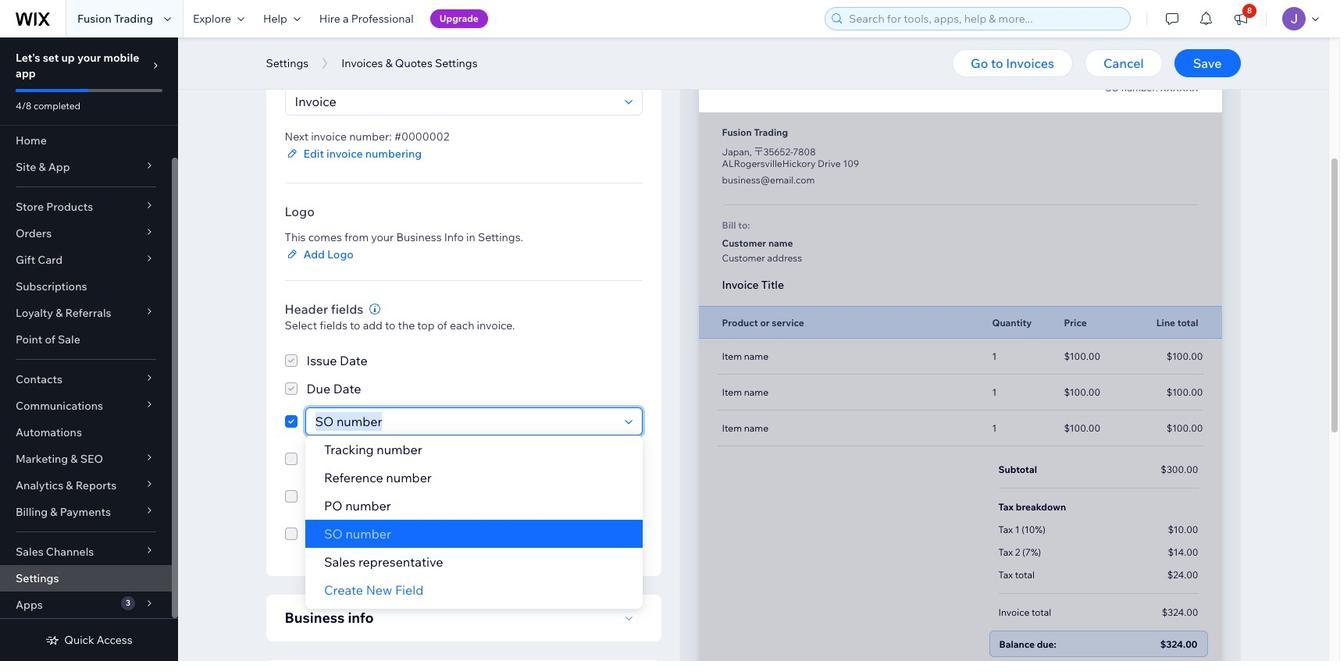 Task type: describe. For each thing, give the bounding box(es) containing it.
$324.00 for balance due:
[[1161, 639, 1198, 651]]

1 item name from the top
[[722, 351, 769, 363]]

create new field button
[[324, 581, 424, 600]]

& for analytics
[[66, 479, 73, 493]]

point of sale
[[16, 333, 80, 347]]

invoice for edit
[[327, 147, 363, 161]]

7808
[[793, 146, 816, 158]]

completed
[[34, 100, 81, 112]]

loyalty & referrals
[[16, 306, 111, 320]]

each
[[450, 319, 475, 333]]

list box containing tracking number
[[306, 436, 643, 577]]

explore
[[193, 12, 231, 26]]

cancel
[[1104, 55, 1144, 71]]

site
[[16, 160, 36, 174]]

po number
[[324, 499, 391, 514]]

to:
[[739, 220, 751, 231]]

invoice for invoice total
[[999, 607, 1030, 619]]

issue
[[1093, 49, 1116, 61]]

go
[[971, 55, 989, 71]]

hire a professional link
[[310, 0, 423, 38]]

tracking
[[324, 442, 374, 458]]

8 button
[[1224, 0, 1259, 38]]

& for marketing
[[71, 452, 78, 467]]

number: inside #0000002 issue date: dec 19, 2023 due date: dec 19, 2023 so number: xxxxxx
[[1122, 82, 1159, 94]]

4/8
[[16, 100, 31, 112]]

tax for tax total
[[999, 570, 1014, 581]]

representative
[[359, 555, 444, 570]]

save
[[1194, 55, 1223, 71]]

1 horizontal spatial of
[[437, 319, 448, 333]]

bill to: customer name customer address
[[722, 220, 803, 264]]

edit invoice numbering button
[[285, 146, 450, 162]]

tax 1 (10%)
[[999, 524, 1046, 536]]

quick access
[[64, 634, 133, 648]]

settings for settings "link"
[[16, 572, 59, 586]]

& for site
[[39, 160, 46, 174]]

the
[[398, 319, 415, 333]]

109
[[843, 158, 860, 170]]

info
[[348, 610, 374, 627]]

so
[[1106, 82, 1120, 94]]

3
[[126, 599, 130, 609]]

trading for fusion trading
[[114, 12, 153, 26]]

analytics & reports button
[[0, 473, 172, 499]]

2 date: from the top
[[1118, 66, 1141, 77]]

billing & payments button
[[0, 499, 172, 526]]

2
[[1016, 547, 1021, 559]]

edit invoice numbering
[[304, 147, 422, 161]]

tax for tax 2 (7%)
[[999, 547, 1014, 559]]

quotes
[[395, 56, 433, 70]]

sales for sales representative
[[324, 555, 356, 570]]

billing
[[16, 506, 48, 520]]

tax breakdown
[[999, 502, 1067, 513]]

help
[[263, 12, 287, 26]]

total for line total
[[1178, 317, 1199, 329]]

tax for tax breakdown
[[999, 502, 1014, 513]]

site & app
[[16, 160, 70, 174]]

subtotal
[[999, 464, 1038, 476]]

1 dec from the top
[[1143, 49, 1161, 61]]

number for reference number
[[386, 470, 432, 486]]

2 19, from the top
[[1163, 66, 1175, 77]]

invoice for invoice title
[[722, 278, 759, 292]]

balance
[[1000, 639, 1035, 651]]

marketing & seo
[[16, 452, 103, 467]]

fusion for fusion trading japan, 〒35652-7808 alrogersvillehickory drive 109 business@email.com
[[722, 127, 752, 138]]

1 horizontal spatial to
[[385, 319, 396, 333]]

fusion trading
[[77, 12, 153, 26]]

number right and
[[410, 56, 456, 72]]

sales for sales channels
[[16, 545, 44, 559]]

channels
[[46, 545, 94, 559]]

select fields to add to the top of each invoice.
[[285, 319, 515, 333]]

hire a professional
[[319, 12, 414, 26]]

#0000002 issue date: dec 19, 2023 due date: dec 19, 2023 so number: xxxxxx
[[1093, 30, 1199, 94]]

sales representative
[[324, 555, 444, 570]]

invoices inside button
[[342, 56, 383, 70]]

your for business
[[371, 231, 394, 245]]

2 2023 from the top
[[1177, 66, 1199, 77]]

2 dec from the top
[[1143, 66, 1161, 77]]

1 2023 from the top
[[1177, 49, 1199, 61]]

name inside bill to: customer name customer address
[[769, 238, 794, 249]]

invoices inside "button"
[[1007, 55, 1055, 71]]

1 choose a field field from the top
[[311, 409, 620, 435]]

#0000002 inside #0000002 issue date: dec 19, 2023 due date: dec 19, 2023 so number: xxxxxx
[[1144, 30, 1199, 45]]

total for invoice total
[[1032, 607, 1052, 619]]

4/8 completed
[[16, 100, 81, 112]]

hire
[[319, 12, 341, 26]]

let's set up your mobile app
[[16, 51, 139, 80]]

document name and number
[[285, 56, 456, 72]]

header
[[285, 302, 328, 317]]

3 choose a field field from the top
[[311, 484, 620, 510]]

referrals
[[65, 306, 111, 320]]

quick access button
[[46, 634, 133, 648]]

up
[[61, 51, 75, 65]]

reference
[[324, 470, 383, 486]]

settings link
[[0, 566, 172, 592]]

sidebar element
[[0, 38, 178, 662]]

due:
[[1037, 639, 1057, 651]]

fusion for fusion trading
[[77, 12, 112, 26]]

create
[[324, 583, 363, 599]]

home
[[16, 134, 47, 148]]

numbering
[[366, 147, 422, 161]]

fields for header
[[331, 302, 364, 317]]

document
[[285, 56, 346, 72]]

invoices & quotes settings button
[[334, 52, 486, 75]]

1 vertical spatial number:
[[349, 130, 392, 144]]

gift card
[[16, 253, 63, 267]]

select
[[285, 319, 317, 333]]

3 item name from the top
[[722, 423, 769, 434]]

1 19, from the top
[[1163, 49, 1175, 61]]

settings.
[[478, 231, 523, 245]]

subscriptions
[[16, 280, 87, 294]]

store products
[[16, 200, 93, 214]]

to inside go to invoices "button"
[[992, 55, 1004, 71]]

analytics
[[16, 479, 63, 493]]

orders
[[16, 227, 52, 241]]

$300.00
[[1161, 464, 1199, 476]]

address
[[768, 252, 803, 264]]

help button
[[254, 0, 310, 38]]

upgrade button
[[430, 9, 488, 28]]



Task type: locate. For each thing, give the bounding box(es) containing it.
1 horizontal spatial invoices
[[1007, 55, 1055, 71]]

0 horizontal spatial of
[[45, 333, 55, 347]]

cancel button
[[1085, 49, 1163, 77]]

0 horizontal spatial number:
[[349, 130, 392, 144]]

customer down to:
[[722, 238, 767, 249]]

(10%)
[[1022, 524, 1046, 536]]

communications button
[[0, 393, 172, 420]]

& left seo
[[71, 452, 78, 467]]

0 horizontal spatial sales
[[16, 545, 44, 559]]

1 horizontal spatial settings
[[266, 56, 309, 70]]

sales up create
[[324, 555, 356, 570]]

home link
[[0, 127, 172, 154]]

list box
[[306, 436, 643, 577]]

customer up invoice title
[[722, 252, 766, 264]]

add logo button
[[285, 247, 523, 263]]

0 vertical spatial fusion
[[77, 12, 112, 26]]

customer
[[722, 238, 767, 249], [722, 252, 766, 264]]

tax
[[999, 502, 1014, 513], [999, 524, 1014, 536], [999, 547, 1014, 559], [999, 570, 1014, 581]]

& right the billing in the left bottom of the page
[[50, 506, 57, 520]]

sales channels
[[16, 545, 94, 559]]

to left the
[[385, 319, 396, 333]]

1 vertical spatial date:
[[1118, 66, 1141, 77]]

1 item from the top
[[722, 351, 742, 363]]

& right the site
[[39, 160, 46, 174]]

number: right so
[[1122, 82, 1159, 94]]

1 vertical spatial 19,
[[1163, 66, 1175, 77]]

trading up mobile
[[114, 12, 153, 26]]

1 vertical spatial fusion
[[722, 127, 752, 138]]

2 customer from the top
[[722, 252, 766, 264]]

1 vertical spatial total
[[1016, 570, 1035, 581]]

invoice total
[[999, 607, 1052, 619]]

this
[[285, 231, 306, 245]]

settings button
[[258, 52, 317, 75]]

4 choose a field field from the top
[[311, 521, 620, 548]]

0 vertical spatial item name
[[722, 351, 769, 363]]

settings inside settings button
[[266, 56, 309, 70]]

0 horizontal spatial trading
[[114, 12, 153, 26]]

to left add
[[350, 319, 361, 333]]

contacts
[[16, 373, 63, 387]]

your inside let's set up your mobile app
[[77, 51, 101, 65]]

or
[[761, 317, 770, 329]]

0 vertical spatial #0000002
[[1144, 30, 1199, 45]]

1 vertical spatial trading
[[754, 127, 789, 138]]

2 choose a field field from the top
[[311, 446, 620, 473]]

next
[[285, 130, 309, 144]]

invoice for next
[[311, 130, 347, 144]]

0 horizontal spatial invoices
[[342, 56, 383, 70]]

mobile
[[103, 51, 139, 65]]

invoice title
[[722, 278, 785, 292]]

fusion up japan,
[[722, 127, 752, 138]]

3 item from the top
[[722, 423, 742, 434]]

fusion up mobile
[[77, 12, 112, 26]]

Choose a field field
[[311, 409, 620, 435], [311, 446, 620, 473], [311, 484, 620, 510], [311, 521, 620, 548]]

& inside popup button
[[66, 479, 73, 493]]

drive
[[818, 158, 841, 170]]

settings inside settings "link"
[[16, 572, 59, 586]]

invoices
[[1007, 55, 1055, 71], [342, 56, 383, 70]]

tax up tax 1 (10%)
[[999, 502, 1014, 513]]

#0000002 up save button
[[1144, 30, 1199, 45]]

settings inside the invoices & quotes settings button
[[435, 56, 478, 70]]

number for tracking number
[[377, 442, 423, 458]]

communications
[[16, 399, 103, 413]]

option
[[306, 520, 643, 549]]

1 vertical spatial invoice
[[999, 607, 1030, 619]]

& left reports
[[66, 479, 73, 493]]

of
[[437, 319, 448, 333], [45, 333, 55, 347]]

0 horizontal spatial settings
[[16, 572, 59, 586]]

next invoice number: #0000002
[[285, 130, 450, 144]]

0 vertical spatial customer
[[722, 238, 767, 249]]

None field
[[290, 88, 620, 115]]

automations link
[[0, 420, 172, 446]]

invoice up balance
[[999, 607, 1030, 619]]

marketing & seo button
[[0, 446, 172, 473]]

total right line in the top of the page
[[1178, 317, 1199, 329]]

0 vertical spatial trading
[[114, 12, 153, 26]]

logo up this
[[285, 204, 315, 220]]

2 item from the top
[[722, 387, 742, 399]]

date: right due
[[1118, 66, 1141, 77]]

business up add logo button
[[397, 231, 442, 245]]

0 vertical spatial 2023
[[1177, 49, 1199, 61]]

create new field
[[324, 583, 424, 599]]

0 horizontal spatial invoice
[[722, 278, 759, 292]]

go to invoices button
[[953, 49, 1074, 77]]

and
[[385, 56, 407, 72]]

new
[[366, 583, 393, 599]]

of right 'top' on the left of the page
[[437, 319, 448, 333]]

dec
[[1143, 49, 1161, 61], [1143, 66, 1161, 77]]

〒35652-
[[754, 146, 793, 158]]

reference number
[[324, 470, 432, 486]]

number
[[410, 56, 456, 72], [377, 442, 423, 458], [386, 470, 432, 486], [346, 499, 391, 514]]

$324.00 for invoice total
[[1163, 607, 1199, 619]]

0 vertical spatial fields
[[331, 302, 364, 317]]

1 horizontal spatial fusion
[[722, 127, 752, 138]]

fusion trading japan, 〒35652-7808 alrogersvillehickory drive 109 business@email.com
[[722, 127, 860, 186]]

invoices left and
[[342, 56, 383, 70]]

card
[[38, 253, 63, 267]]

None checkbox
[[285, 352, 368, 370], [285, 408, 297, 436], [285, 445, 297, 474], [285, 483, 297, 511], [285, 352, 368, 370], [285, 408, 297, 436], [285, 445, 297, 474], [285, 483, 297, 511]]

quantity
[[993, 317, 1033, 329]]

name
[[349, 56, 382, 72], [769, 238, 794, 249], [744, 351, 769, 363], [744, 387, 769, 399], [744, 423, 769, 434]]

#0000002 up numbering
[[395, 130, 450, 144]]

1 vertical spatial dec
[[1143, 66, 1161, 77]]

& for invoices
[[386, 56, 393, 70]]

a
[[343, 12, 349, 26]]

fusion
[[77, 12, 112, 26], [722, 127, 752, 138]]

date: right issue
[[1118, 49, 1141, 61]]

tax 2 (7%)
[[999, 547, 1042, 559]]

gift card button
[[0, 247, 172, 273]]

1 vertical spatial #0000002
[[395, 130, 450, 144]]

4 tax from the top
[[999, 570, 1014, 581]]

settings
[[266, 56, 309, 70], [435, 56, 478, 70], [16, 572, 59, 586]]

1 vertical spatial item name
[[722, 387, 769, 399]]

loyalty & referrals button
[[0, 300, 172, 327]]

logo down comes
[[327, 248, 354, 262]]

settings right "quotes"
[[435, 56, 478, 70]]

sales down the billing in the left bottom of the page
[[16, 545, 44, 559]]

1 vertical spatial your
[[371, 231, 394, 245]]

automations
[[16, 426, 82, 440]]

& for loyalty
[[56, 306, 63, 320]]

from
[[345, 231, 369, 245]]

top
[[418, 319, 435, 333]]

(7%)
[[1023, 547, 1042, 559]]

2 item name from the top
[[722, 387, 769, 399]]

gift
[[16, 253, 35, 267]]

settings for settings button
[[266, 56, 309, 70]]

number down reference number
[[346, 499, 391, 514]]

& inside popup button
[[39, 160, 46, 174]]

number down 'tracking number'
[[386, 470, 432, 486]]

invoice up edit
[[311, 130, 347, 144]]

$24.00
[[1168, 570, 1199, 581]]

to right go
[[992, 55, 1004, 71]]

number for po number
[[346, 499, 391, 514]]

1 horizontal spatial your
[[371, 231, 394, 245]]

of left sale
[[45, 333, 55, 347]]

your right the up
[[77, 51, 101, 65]]

$10.00
[[1169, 524, 1199, 536]]

professional
[[351, 12, 414, 26]]

1 horizontal spatial #0000002
[[1144, 30, 1199, 45]]

1 vertical spatial business
[[285, 610, 345, 627]]

0 horizontal spatial your
[[77, 51, 101, 65]]

1 horizontal spatial business
[[397, 231, 442, 245]]

& inside button
[[386, 56, 393, 70]]

business@email.com
[[722, 174, 815, 186]]

business
[[397, 231, 442, 245], [285, 610, 345, 627]]

fusion inside fusion trading japan, 〒35652-7808 alrogersvillehickory drive 109 business@email.com
[[722, 127, 752, 138]]

0 horizontal spatial #0000002
[[395, 130, 450, 144]]

field
[[395, 583, 424, 599]]

0 vertical spatial logo
[[285, 204, 315, 220]]

0 vertical spatial number:
[[1122, 82, 1159, 94]]

1 horizontal spatial logo
[[327, 248, 354, 262]]

1 horizontal spatial number:
[[1122, 82, 1159, 94]]

store products button
[[0, 194, 172, 220]]

0 vertical spatial date:
[[1118, 49, 1141, 61]]

0 vertical spatial 19,
[[1163, 49, 1175, 61]]

total down "tax 2 (7%)"
[[1016, 570, 1035, 581]]

access
[[97, 634, 133, 648]]

settings up "apps"
[[16, 572, 59, 586]]

invoice.
[[477, 319, 515, 333]]

your right from
[[371, 231, 394, 245]]

0 vertical spatial dec
[[1143, 49, 1161, 61]]

your for mobile
[[77, 51, 101, 65]]

invoice down next invoice number: #0000002
[[327, 147, 363, 161]]

logo inside button
[[327, 248, 354, 262]]

0 vertical spatial invoice
[[722, 278, 759, 292]]

billing & payments
[[16, 506, 111, 520]]

bill
[[722, 220, 737, 231]]

0 horizontal spatial logo
[[285, 204, 315, 220]]

fields for select
[[320, 319, 348, 333]]

$324.00
[[1163, 607, 1199, 619], [1161, 639, 1198, 651]]

2 vertical spatial total
[[1032, 607, 1052, 619]]

tax left 2
[[999, 547, 1014, 559]]

total up due: on the bottom of the page
[[1032, 607, 1052, 619]]

let's
[[16, 51, 40, 65]]

of inside sidebar element
[[45, 333, 55, 347]]

None checkbox
[[285, 380, 361, 399], [285, 520, 297, 549], [285, 380, 361, 399], [285, 520, 297, 549]]

sales inside popup button
[[16, 545, 44, 559]]

xxxxxx
[[1161, 82, 1199, 94]]

0 vertical spatial item
[[722, 351, 742, 363]]

& for billing
[[50, 506, 57, 520]]

0 vertical spatial your
[[77, 51, 101, 65]]

tracking number
[[324, 442, 423, 458]]

1 customer from the top
[[722, 238, 767, 249]]

1 horizontal spatial invoice
[[999, 607, 1030, 619]]

1 date: from the top
[[1118, 49, 1141, 61]]

2 tax from the top
[[999, 524, 1014, 536]]

apps
[[16, 599, 43, 613]]

site & app button
[[0, 154, 172, 181]]

comes
[[308, 231, 342, 245]]

seo
[[80, 452, 103, 467]]

business info
[[285, 610, 374, 627]]

trading for fusion trading japan, 〒35652-7808 alrogersvillehickory drive 109 business@email.com
[[754, 127, 789, 138]]

2 vertical spatial item name
[[722, 423, 769, 434]]

header fields
[[285, 302, 364, 317]]

1 vertical spatial fields
[[320, 319, 348, 333]]

1 tax from the top
[[999, 502, 1014, 513]]

2 horizontal spatial settings
[[435, 56, 478, 70]]

& left "quotes"
[[386, 56, 393, 70]]

quick
[[64, 634, 94, 648]]

your
[[77, 51, 101, 65], [371, 231, 394, 245]]

fields down the header fields
[[320, 319, 348, 333]]

& right loyalty
[[56, 306, 63, 320]]

tax down "tax 2 (7%)"
[[999, 570, 1014, 581]]

add
[[363, 319, 383, 333]]

1 horizontal spatial sales
[[324, 555, 356, 570]]

0 horizontal spatial fusion
[[77, 12, 112, 26]]

business down create
[[285, 610, 345, 627]]

number up reference number
[[377, 442, 423, 458]]

tax up "tax 2 (7%)"
[[999, 524, 1014, 536]]

0 horizontal spatial business
[[285, 610, 345, 627]]

1 horizontal spatial trading
[[754, 127, 789, 138]]

trading inside fusion trading japan, 〒35652-7808 alrogersvillehickory drive 109 business@email.com
[[754, 127, 789, 138]]

tax for tax 1 (10%)
[[999, 524, 1014, 536]]

1 vertical spatial customer
[[722, 252, 766, 264]]

number: up edit invoice numbering button
[[349, 130, 392, 144]]

Search for tools, apps, help & more... field
[[845, 8, 1126, 30]]

0 vertical spatial total
[[1178, 317, 1199, 329]]

1 vertical spatial item
[[722, 387, 742, 399]]

1 vertical spatial $324.00
[[1161, 639, 1198, 651]]

settings down help button
[[266, 56, 309, 70]]

price
[[1065, 317, 1088, 329]]

date:
[[1118, 49, 1141, 61], [1118, 66, 1141, 77]]

2 horizontal spatial to
[[992, 55, 1004, 71]]

balance due:
[[1000, 639, 1057, 651]]

logo
[[285, 204, 315, 220], [327, 248, 354, 262]]

2 vertical spatial item
[[722, 423, 742, 434]]

invoice left title
[[722, 278, 759, 292]]

0 vertical spatial $324.00
[[1163, 607, 1199, 619]]

invoice inside button
[[327, 147, 363, 161]]

&
[[386, 56, 393, 70], [39, 160, 46, 174], [56, 306, 63, 320], [71, 452, 78, 467], [66, 479, 73, 493], [50, 506, 57, 520]]

0 vertical spatial invoice
[[311, 130, 347, 144]]

1 vertical spatial logo
[[327, 248, 354, 262]]

1 vertical spatial invoice
[[327, 147, 363, 161]]

in
[[467, 231, 476, 245]]

fields up add
[[331, 302, 364, 317]]

go to invoices
[[971, 55, 1055, 71]]

service
[[772, 317, 805, 329]]

total for tax total
[[1016, 570, 1035, 581]]

add logo
[[304, 248, 354, 262]]

add
[[304, 248, 325, 262]]

1 vertical spatial 2023
[[1177, 66, 1199, 77]]

0 vertical spatial business
[[397, 231, 442, 245]]

line
[[1157, 317, 1176, 329]]

trading up 〒35652-
[[754, 127, 789, 138]]

invoices right go
[[1007, 55, 1055, 71]]

0 horizontal spatial to
[[350, 319, 361, 333]]

3 tax from the top
[[999, 547, 1014, 559]]

sales inside list box
[[324, 555, 356, 570]]



Task type: vqa. For each thing, say whether or not it's contained in the screenshot.


